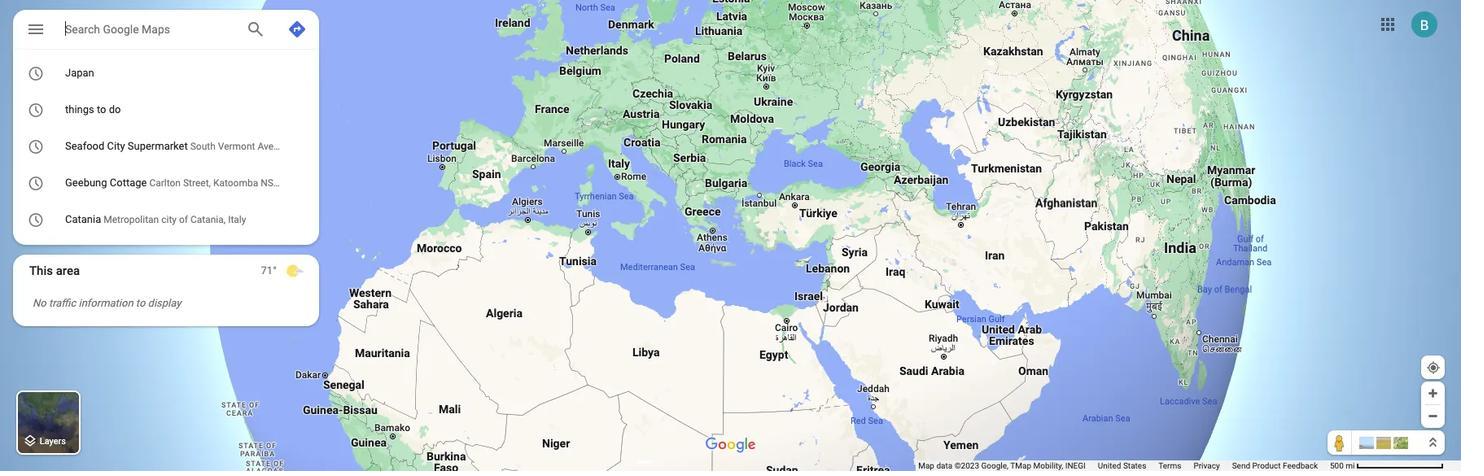 Task type: vqa. For each thing, say whether or not it's contained in the screenshot.


Task type: describe. For each thing, give the bounding box(es) containing it.
inegi
[[1066, 462, 1086, 471]]

google,
[[982, 462, 1009, 471]]

geebung
[[65, 177, 107, 189]]

catania,
[[191, 214, 226, 226]]

data
[[937, 462, 953, 471]]

states
[[1124, 462, 1147, 471]]

city
[[107, 140, 125, 152]]

traffic region
[[13, 281, 319, 327]]

recently viewed image for things to do
[[27, 100, 44, 120]]

send product feedback button
[[1233, 461, 1319, 472]]

angeles,
[[312, 141, 349, 152]]

to inside  cell
[[97, 103, 106, 116]]

 for things to do
[[27, 100, 44, 120]]

terms
[[1159, 462, 1182, 471]]

street,
[[183, 178, 211, 189]]

500
[[1331, 462, 1345, 471]]

los
[[294, 141, 310, 152]]

terms button
[[1159, 461, 1182, 472]]

5  cell from the top
[[13, 207, 281, 233]]

show your location image
[[1427, 361, 1442, 375]]

search google maps
[[65, 23, 170, 36]]

mi
[[1347, 462, 1356, 471]]

australia
[[286, 178, 324, 189]]


[[26, 18, 46, 41]]

2 cell from the top
[[284, 97, 310, 123]]

south
[[190, 141, 216, 152]]

italy
[[228, 214, 246, 226]]

of
[[179, 214, 188, 226]]

4  cell from the top
[[13, 170, 324, 196]]

1 cell from the top
[[284, 60, 310, 86]]

 for catania
[[27, 210, 44, 230]]

avenue,
[[258, 141, 292, 152]]

google maps element
[[0, 0, 1462, 472]]

 for seafood city supermarket
[[27, 136, 44, 157]]

cell for supermarket
[[284, 134, 310, 160]]

recently viewed image for seafood
[[27, 136, 44, 157]]

vermont
[[218, 141, 255, 152]]

suggestions grid
[[13, 49, 364, 245]]

this
[[29, 264, 53, 279]]

cell for carlton
[[284, 170, 310, 196]]

cell for city
[[284, 207, 310, 233]]

zoom out image
[[1428, 410, 1440, 423]]

united states button
[[1099, 461, 1147, 472]]

 for geebung cottage
[[27, 173, 44, 193]]

united states
[[1099, 462, 1147, 471]]

zoom in image
[[1428, 388, 1440, 400]]

japan
[[65, 67, 94, 79]]

things
[[65, 103, 94, 116]]

tmap
[[1011, 462, 1032, 471]]

 button
[[13, 10, 59, 52]]

nsw,
[[261, 178, 284, 189]]



Task type: locate. For each thing, give the bounding box(es) containing it.
none search field containing 
[[13, 10, 364, 245]]

3  from the top
[[27, 136, 44, 157]]

metropolitan
[[104, 214, 159, 226]]

500 mi
[[1331, 462, 1356, 471]]

to left the do
[[97, 103, 106, 116]]

 cell up city
[[13, 170, 324, 196]]

 left geebung
[[27, 173, 44, 193]]

cell
[[284, 60, 310, 86], [284, 97, 310, 123], [284, 134, 310, 160], [284, 170, 310, 196], [284, 207, 310, 233]]

recently viewed image left seafood
[[27, 136, 44, 157]]

footer inside 'google maps' element
[[919, 461, 1331, 472]]

no traffic information to display
[[33, 297, 181, 309]]


[[27, 63, 44, 83], [27, 100, 44, 120], [27, 136, 44, 157], [27, 173, 44, 193], [27, 210, 44, 230]]

2 recently viewed image from the top
[[27, 100, 44, 120]]

 cell
[[13, 60, 281, 86], [13, 97, 281, 123], [13, 134, 364, 160], [13, 170, 324, 196], [13, 207, 281, 233]]

 left things
[[27, 100, 44, 120]]

0 vertical spatial to
[[97, 103, 106, 116]]

show street view coverage image
[[1328, 431, 1353, 455]]

traffic
[[49, 297, 76, 309]]

geebung cottage carlton street, katoomba nsw, australia
[[65, 177, 324, 189]]

united
[[1099, 462, 1122, 471]]

carlton
[[149, 178, 181, 189]]

1 vertical spatial to
[[136, 297, 145, 309]]

city
[[161, 214, 177, 226]]

feedback
[[1284, 462, 1319, 471]]

do
[[109, 103, 121, 116]]

 for japan
[[27, 63, 44, 83]]

1 horizontal spatial to
[[136, 297, 145, 309]]

google
[[103, 23, 139, 36]]

to inside traffic region
[[136, 297, 145, 309]]

privacy button
[[1194, 461, 1221, 472]]

1 recently viewed image from the top
[[27, 136, 44, 157]]

privacy
[[1194, 462, 1221, 471]]

ca
[[352, 141, 364, 152]]

71°
[[261, 265, 277, 277]]

recently viewed image down  button
[[27, 63, 44, 83]]

display
[[148, 297, 181, 309]]

search
[[65, 23, 100, 36]]

 left 'catania'
[[27, 210, 44, 230]]

0 vertical spatial recently viewed image
[[27, 136, 44, 157]]

footer containing map data ©2023 google, tmap mobility, inegi
[[919, 461, 1331, 472]]

recently viewed image left things
[[27, 100, 44, 120]]

Search Google Maps field
[[13, 10, 319, 49], [65, 19, 233, 38]]

5  from the top
[[27, 210, 44, 230]]

recently viewed image for japan
[[27, 63, 44, 83]]

3 cell from the top
[[284, 134, 310, 160]]

 left seafood
[[27, 136, 44, 157]]

no
[[33, 297, 46, 309]]

things to do
[[65, 103, 121, 116]]

0 horizontal spatial to
[[97, 103, 106, 116]]

seafood
[[65, 140, 105, 152]]

katoomba
[[213, 178, 258, 189]]

cottage
[[110, 177, 147, 189]]

 cell down the carlton
[[13, 207, 281, 233]]

catania metropolitan city of catania, italy
[[65, 213, 246, 226]]

3 recently viewed image from the top
[[27, 210, 44, 230]]

2 recently viewed image from the top
[[27, 173, 44, 193]]

500 mi button
[[1331, 462, 1445, 471]]

layers
[[40, 437, 66, 447]]

1 vertical spatial recently viewed image
[[27, 173, 44, 193]]

 down  button
[[27, 63, 44, 83]]

none search field inside 'google maps' element
[[13, 10, 364, 245]]

1  from the top
[[27, 63, 44, 83]]

this area region
[[13, 255, 319, 327]]

3  cell from the top
[[13, 134, 364, 160]]

2  cell from the top
[[13, 97, 281, 123]]

2 vertical spatial recently viewed image
[[27, 210, 44, 230]]

recently viewed image left 'catania'
[[27, 210, 44, 230]]

supermarket
[[128, 140, 188, 152]]

search google maps field containing search google maps
[[13, 10, 319, 49]]

recently viewed image left geebung
[[27, 173, 44, 193]]

area
[[56, 264, 80, 279]]

seafood city supermarket south vermont avenue, los angeles, ca
[[65, 140, 364, 152]]

map
[[919, 462, 935, 471]]

maps
[[142, 23, 170, 36]]

recently viewed image
[[27, 63, 44, 83], [27, 100, 44, 120], [27, 210, 44, 230]]

None search field
[[13, 10, 364, 245]]

2  from the top
[[27, 100, 44, 120]]

to left display
[[136, 297, 145, 309]]

information
[[79, 297, 133, 309]]

send
[[1233, 462, 1251, 471]]

©2023
[[955, 462, 980, 471]]

 cell down maps
[[13, 60, 281, 86]]

mobility,
[[1034, 462, 1064, 471]]

to
[[97, 103, 106, 116], [136, 297, 145, 309]]

recently viewed image
[[27, 136, 44, 157], [27, 173, 44, 193]]

map data ©2023 google, tmap mobility, inegi
[[919, 462, 1086, 471]]

4  from the top
[[27, 173, 44, 193]]

recently viewed image for geebung
[[27, 173, 44, 193]]

1  cell from the top
[[13, 60, 281, 86]]

footer
[[919, 461, 1331, 472]]

5 cell from the top
[[284, 207, 310, 233]]

0 vertical spatial recently viewed image
[[27, 63, 44, 83]]

catania
[[65, 213, 101, 226]]

 cell up the geebung cottage carlton street, katoomba nsw, australia
[[13, 134, 364, 160]]

 cell up supermarket
[[13, 97, 281, 123]]

clear with periodic clouds image
[[285, 261, 305, 281]]

1 vertical spatial recently viewed image
[[27, 100, 44, 120]]

send product feedback
[[1233, 462, 1319, 471]]

1 recently viewed image from the top
[[27, 63, 44, 83]]

product
[[1253, 462, 1282, 471]]

this area
[[29, 264, 80, 279]]

4 cell from the top
[[284, 170, 310, 196]]



